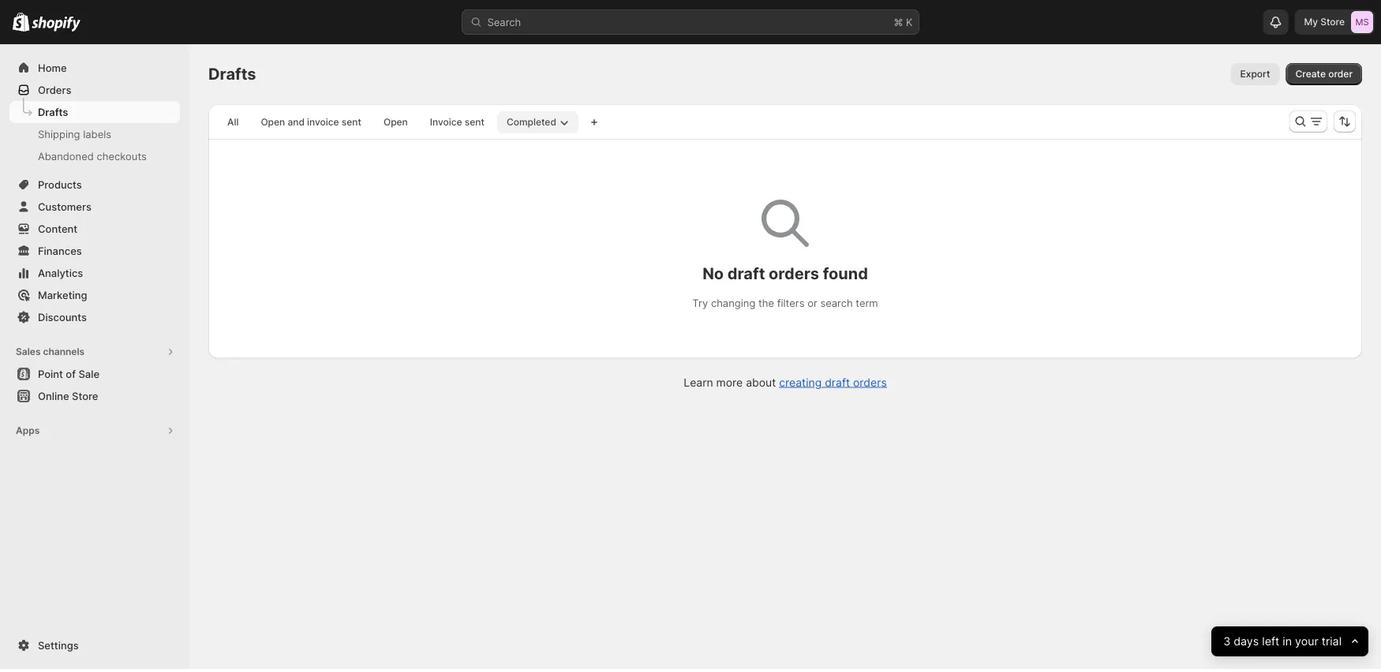 Task type: describe. For each thing, give the bounding box(es) containing it.
abandoned checkouts
[[38, 150, 147, 162]]

trial
[[1322, 635, 1342, 649]]

marketing link
[[9, 284, 180, 306]]

no
[[703, 264, 724, 283]]

1 sent from the left
[[342, 116, 362, 128]]

empty search results image
[[762, 200, 809, 247]]

export
[[1241, 68, 1271, 80]]

discounts
[[38, 311, 87, 323]]

tab list containing all
[[215, 111, 582, 133]]

online store link
[[9, 385, 180, 407]]

abandoned
[[38, 150, 94, 162]]

sales channels button
[[9, 341, 180, 363]]

1 horizontal spatial draft
[[825, 376, 850, 389]]

learn
[[684, 376, 713, 389]]

about
[[746, 376, 776, 389]]

orders link
[[9, 79, 180, 101]]

checkouts
[[97, 150, 147, 162]]

drafts link
[[9, 101, 180, 123]]

analytics
[[38, 267, 83, 279]]

home link
[[9, 57, 180, 79]]

the
[[759, 297, 775, 309]]

shipping
[[38, 128, 80, 140]]

invoice sent link
[[421, 111, 494, 133]]

apps
[[16, 425, 40, 437]]

and
[[288, 116, 305, 128]]

products link
[[9, 174, 180, 196]]

labels
[[83, 128, 111, 140]]

shipping labels link
[[9, 123, 180, 145]]

sales channels
[[16, 346, 85, 358]]

point of sale button
[[0, 363, 189, 385]]

sales
[[16, 346, 41, 358]]

or
[[808, 297, 818, 309]]

settings link
[[9, 635, 180, 657]]

my store image
[[1352, 11, 1374, 33]]

my
[[1305, 16, 1319, 28]]

online store button
[[0, 385, 189, 407]]

export button
[[1231, 63, 1280, 85]]

products
[[38, 178, 82, 191]]

online store
[[38, 390, 98, 402]]

discounts link
[[9, 306, 180, 328]]

all
[[227, 116, 239, 128]]

open link
[[374, 111, 417, 133]]

order
[[1329, 68, 1353, 80]]

3 days left in your trial button
[[1212, 627, 1369, 657]]

open for open
[[384, 116, 408, 128]]

0 vertical spatial orders
[[769, 264, 820, 283]]

no draft orders found
[[703, 264, 868, 283]]

your
[[1295, 635, 1319, 649]]

more
[[717, 376, 743, 389]]

1 vertical spatial drafts
[[38, 106, 68, 118]]

home
[[38, 62, 67, 74]]

learn more about creating draft orders
[[684, 376, 887, 389]]

open and invoice sent
[[261, 116, 362, 128]]

create
[[1296, 68, 1326, 80]]

creating draft orders link
[[779, 376, 887, 389]]



Task type: locate. For each thing, give the bounding box(es) containing it.
content
[[38, 223, 78, 235]]

create order link
[[1287, 63, 1363, 85]]

left
[[1262, 635, 1280, 649]]

1 vertical spatial draft
[[825, 376, 850, 389]]

of
[[66, 368, 76, 380]]

completed button
[[497, 111, 579, 133]]

⌘ k
[[894, 16, 913, 28]]

all link
[[218, 111, 248, 133]]

analytics link
[[9, 262, 180, 284]]

3
[[1224, 635, 1231, 649]]

0 horizontal spatial sent
[[342, 116, 362, 128]]

1 vertical spatial store
[[72, 390, 98, 402]]

in
[[1283, 635, 1292, 649]]

store for online store
[[72, 390, 98, 402]]

shopify image
[[13, 12, 29, 31]]

store down sale
[[72, 390, 98, 402]]

open for open and invoice sent
[[261, 116, 285, 128]]

orders
[[769, 264, 820, 283], [853, 376, 887, 389]]

store for my store
[[1321, 16, 1345, 28]]

invoice
[[307, 116, 339, 128]]

draft right creating
[[825, 376, 850, 389]]

open left invoice
[[384, 116, 408, 128]]

0 horizontal spatial drafts
[[38, 106, 68, 118]]

finances
[[38, 245, 82, 257]]

1 vertical spatial orders
[[853, 376, 887, 389]]

1 horizontal spatial sent
[[465, 116, 485, 128]]

content link
[[9, 218, 180, 240]]

drafts down orders
[[38, 106, 68, 118]]

store right my
[[1321, 16, 1345, 28]]

0 horizontal spatial orders
[[769, 264, 820, 283]]

invoice
[[430, 116, 462, 128]]

term
[[856, 297, 878, 309]]

search
[[488, 16, 521, 28]]

orders right creating
[[853, 376, 887, 389]]

online
[[38, 390, 69, 402]]

open left and on the left of the page
[[261, 116, 285, 128]]

orders up filters
[[769, 264, 820, 283]]

try changing the filters or search term
[[693, 297, 878, 309]]

1 horizontal spatial orders
[[853, 376, 887, 389]]

k
[[906, 16, 913, 28]]

store
[[1321, 16, 1345, 28], [72, 390, 98, 402]]

drafts
[[208, 64, 256, 84], [38, 106, 68, 118]]

0 horizontal spatial store
[[72, 390, 98, 402]]

days
[[1234, 635, 1259, 649]]

draft up changing at the right
[[728, 264, 765, 283]]

0 horizontal spatial draft
[[728, 264, 765, 283]]

invoice sent
[[430, 116, 485, 128]]

point of sale link
[[9, 363, 180, 385]]

customers
[[38, 201, 92, 213]]

create order
[[1296, 68, 1353, 80]]

point
[[38, 368, 63, 380]]

drafts up all
[[208, 64, 256, 84]]

apps button
[[9, 420, 180, 442]]

changing
[[711, 297, 756, 309]]

0 vertical spatial drafts
[[208, 64, 256, 84]]

0 vertical spatial store
[[1321, 16, 1345, 28]]

⌘
[[894, 16, 903, 28]]

2 open from the left
[[384, 116, 408, 128]]

1 horizontal spatial drafts
[[208, 64, 256, 84]]

creating
[[779, 376, 822, 389]]

point of sale
[[38, 368, 100, 380]]

1 horizontal spatial open
[[384, 116, 408, 128]]

2 sent from the left
[[465, 116, 485, 128]]

open and invoice sent link
[[251, 111, 371, 133]]

found
[[823, 264, 868, 283]]

orders
[[38, 84, 71, 96]]

1 horizontal spatial store
[[1321, 16, 1345, 28]]

completed
[[507, 116, 557, 128]]

search
[[821, 297, 853, 309]]

3 days left in your trial
[[1224, 635, 1342, 649]]

0 horizontal spatial open
[[261, 116, 285, 128]]

store inside button
[[72, 390, 98, 402]]

0 vertical spatial draft
[[728, 264, 765, 283]]

draft
[[728, 264, 765, 283], [825, 376, 850, 389]]

customers link
[[9, 196, 180, 218]]

marketing
[[38, 289, 87, 301]]

try
[[693, 297, 708, 309]]

shopify image
[[32, 16, 81, 32]]

sale
[[78, 368, 100, 380]]

my store
[[1305, 16, 1345, 28]]

abandoned checkouts link
[[9, 145, 180, 167]]

filters
[[777, 297, 805, 309]]

open
[[261, 116, 285, 128], [384, 116, 408, 128]]

sent
[[342, 116, 362, 128], [465, 116, 485, 128]]

settings
[[38, 640, 79, 652]]

1 open from the left
[[261, 116, 285, 128]]

tab list
[[215, 111, 582, 133]]

shipping labels
[[38, 128, 111, 140]]

finances link
[[9, 240, 180, 262]]

channels
[[43, 346, 85, 358]]



Task type: vqa. For each thing, say whether or not it's contained in the screenshot.
STORE ACTIVITY LOG
no



